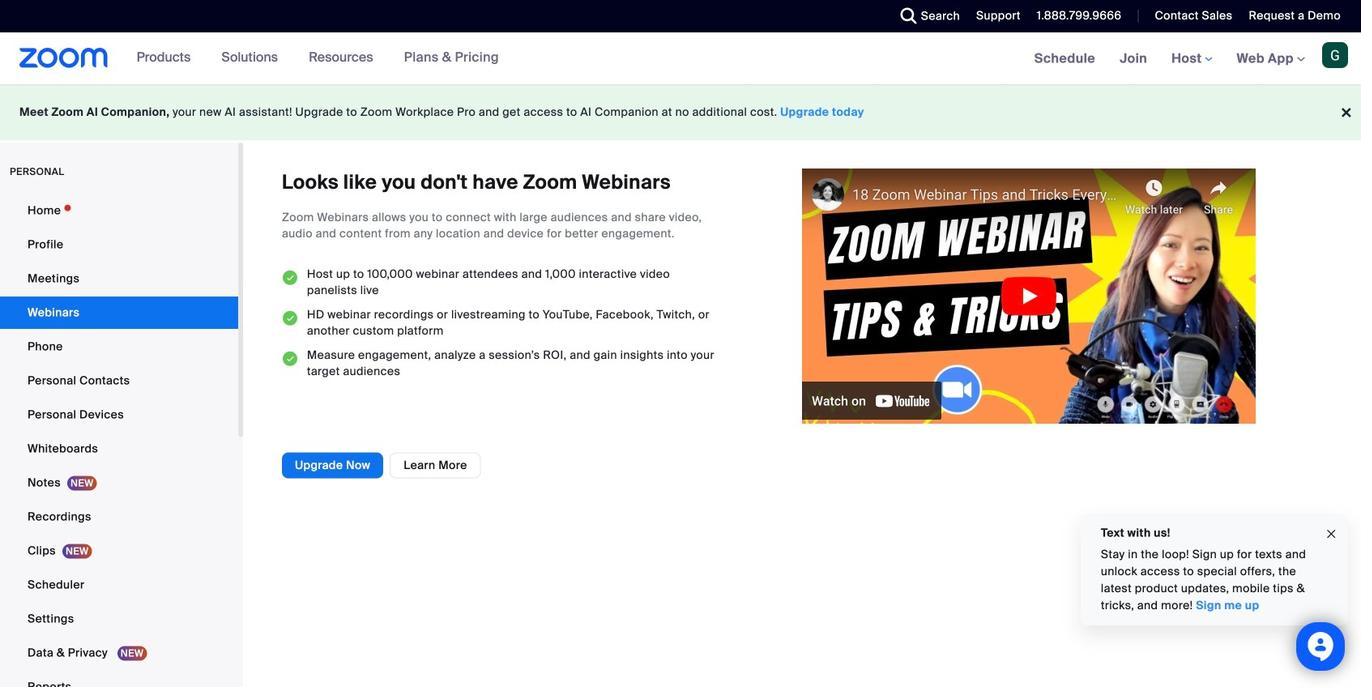 Task type: locate. For each thing, give the bounding box(es) containing it.
zoom logo image
[[19, 48, 108, 68]]

footer
[[0, 84, 1362, 140]]

banner
[[0, 32, 1362, 86]]



Task type: describe. For each thing, give the bounding box(es) containing it.
product information navigation
[[125, 32, 511, 84]]

profile picture image
[[1323, 42, 1349, 68]]

personal menu menu
[[0, 195, 238, 687]]

close image
[[1325, 525, 1338, 544]]

meetings navigation
[[1023, 32, 1362, 86]]



